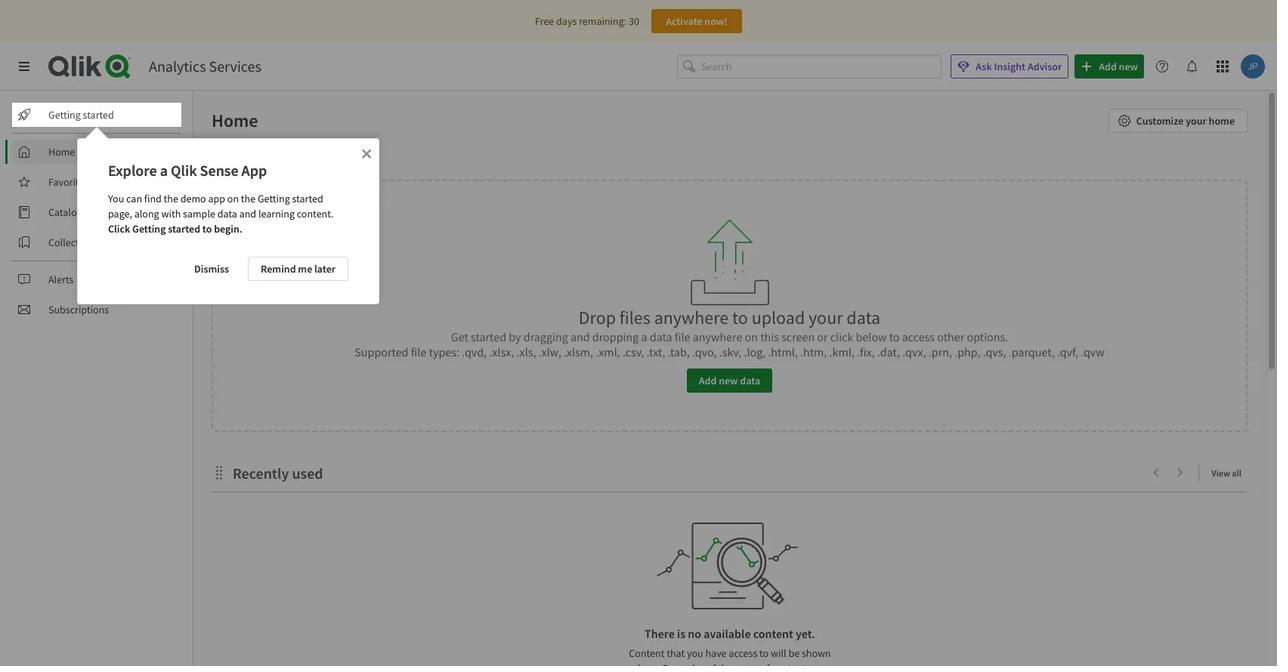 Task type: describe. For each thing, give the bounding box(es) containing it.
have
[[705, 647, 727, 661]]

and inside the you can find the demo app on the getting started page, along with sample data and learning content. click getting started to begin.
[[239, 207, 256, 221]]

.qvf,
[[1057, 345, 1078, 360]]

data up .fix,
[[847, 306, 881, 330]]

collections
[[48, 236, 98, 249]]

.qvx,
[[903, 345, 926, 360]]

customize your home button
[[1109, 109, 1248, 133]]

me
[[298, 262, 312, 276]]

explore a qlik sense app
[[108, 161, 267, 180]]

can
[[126, 192, 142, 206]]

ask insight advisor button
[[951, 54, 1069, 79]]

is
[[677, 627, 685, 642]]

screen
[[782, 330, 815, 345]]

analytics services
[[149, 57, 261, 76]]

favorites link
[[12, 170, 181, 194]]

the inside there is no available content yet. content that you have access to will be shown here. examples of the types of content ar
[[718, 662, 732, 667]]

main content containing home
[[187, 91, 1277, 667]]

.xml,
[[596, 345, 620, 360]]

.htm,
[[800, 345, 827, 360]]

analytics
[[149, 57, 206, 76]]

.txt,
[[647, 345, 665, 360]]

and inside the drop files anywhere to upload your data get started by dragging and dropping a data file anywhere on this screen or click below to access other options. supported file types: .qvd, .xlsx, .xls, .xlw, .xlsm, .xml, .csv, .txt, .tab, .qvo, .skv, .log, .html, .htm, .kml, .fix, .dat, .qvx, .prn, .php, .qvs, .parquet, .qvf, .qvw
[[571, 330, 590, 345]]

0 horizontal spatial the
[[164, 192, 178, 206]]

× button
[[361, 142, 372, 163]]

recently
[[233, 464, 289, 483]]

add
[[699, 374, 717, 388]]

1 vertical spatial content
[[772, 662, 806, 667]]

.parquet,
[[1009, 345, 1055, 360]]

on inside the drop files anywhere to upload your data get started by dragging and dropping a data file anywhere on this screen or click below to access other options. supported file types: .qvd, .xlsx, .xls, .xlw, .xlsm, .xml, .csv, .txt, .tab, .qvo, .skv, .log, .html, .htm, .kml, .fix, .dat, .qvx, .prn, .php, .qvs, .parquet, .qvf, .qvw
[[745, 330, 758, 345]]

alerts link
[[12, 268, 181, 292]]

other
[[937, 330, 965, 345]]

app
[[242, 161, 267, 180]]

.html,
[[768, 345, 798, 360]]

.xlsm,
[[564, 345, 593, 360]]

your inside the drop files anywhere to upload your data get started by dragging and dropping a data file anywhere on this screen or click below to access other options. supported file types: .qvd, .xlsx, .xls, .xlw, .xlsm, .xml, .csv, .txt, .tab, .qvo, .skv, .log, .html, .htm, .kml, .fix, .dat, .qvx, .prn, .php, .qvs, .parquet, .qvf, .qvw
[[809, 306, 843, 330]]

data right .csv,
[[650, 330, 672, 345]]

navigation pane element
[[0, 97, 193, 328]]

click
[[108, 222, 130, 236]]

× dialog
[[77, 138, 379, 304]]

30
[[629, 14, 639, 28]]

days
[[556, 14, 577, 28]]

qlik
[[171, 161, 197, 180]]

begin.
[[214, 222, 242, 236]]

activate now! link
[[651, 9, 742, 33]]

started inside the drop files anywhere to upload your data get started by dragging and dropping a data file anywhere on this screen or click below to access other options. supported file types: .qvd, .xlsx, .xls, .xlw, .xlsm, .xml, .csv, .txt, .tab, .qvo, .skv, .log, .html, .htm, .kml, .fix, .dat, .qvx, .prn, .php, .qvs, .parquet, .qvf, .qvw
[[471, 330, 506, 345]]

.php,
[[955, 345, 981, 360]]

2 horizontal spatial getting
[[258, 192, 290, 206]]

.fix,
[[857, 345, 875, 360]]

Search text field
[[702, 54, 942, 79]]

.kml,
[[829, 345, 855, 360]]

collections link
[[12, 231, 181, 255]]

getting inside getting started link
[[48, 108, 81, 122]]

2 of from the left
[[761, 662, 770, 667]]

subscriptions
[[48, 303, 109, 317]]

by
[[509, 330, 521, 345]]

customize
[[1137, 114, 1184, 128]]

.tab,
[[668, 345, 690, 360]]

recently used link
[[233, 464, 329, 483]]

options.
[[967, 330, 1008, 345]]

app
[[208, 192, 225, 206]]

move collection image
[[212, 465, 227, 480]]

.dat,
[[877, 345, 900, 360]]

your inside button
[[1186, 114, 1207, 128]]

remind me later button
[[248, 257, 348, 281]]

close sidebar menu image
[[18, 60, 30, 73]]

2 vertical spatial getting
[[132, 222, 166, 236]]

1 of from the left
[[707, 662, 716, 667]]

no
[[688, 627, 701, 642]]

advisor
[[1028, 60, 1062, 73]]

yet.
[[796, 627, 815, 642]]

content.
[[297, 207, 334, 221]]

.prn,
[[929, 345, 952, 360]]

you
[[687, 647, 703, 661]]

dismiss button
[[182, 257, 241, 281]]

a inside "×" dialog
[[160, 161, 168, 180]]

customize your home
[[1137, 114, 1235, 128]]

services
[[209, 57, 261, 76]]

1 horizontal spatial the
[[241, 192, 256, 206]]

getting started
[[48, 108, 114, 122]]

.qvs,
[[983, 345, 1006, 360]]

will
[[771, 647, 786, 661]]

1 horizontal spatial home
[[212, 109, 258, 132]]

started down with
[[168, 222, 200, 236]]

catalog
[[48, 206, 82, 219]]

view all
[[1212, 468, 1242, 479]]

be
[[789, 647, 800, 661]]

upload
[[752, 306, 805, 330]]

used
[[292, 464, 323, 483]]

to left the "this" on the right of the page
[[732, 306, 748, 330]]



Task type: vqa. For each thing, say whether or not it's contained in the screenshot.
Analytics
yes



Task type: locate. For each thing, give the bounding box(es) containing it.
started
[[83, 108, 114, 122], [292, 192, 323, 206], [168, 222, 200, 236], [471, 330, 506, 345]]

data right new
[[740, 374, 760, 388]]

and left .xml,
[[571, 330, 590, 345]]

file left .qvo,
[[675, 330, 690, 345]]

ask
[[976, 60, 992, 73]]

your left home
[[1186, 114, 1207, 128]]

insight
[[994, 60, 1026, 73]]

catalog link
[[12, 200, 181, 224]]

main content
[[187, 91, 1277, 667]]

new
[[719, 374, 738, 388]]

0 horizontal spatial file
[[411, 345, 426, 360]]

0 vertical spatial home
[[212, 109, 258, 132]]

0 vertical spatial getting
[[48, 108, 81, 122]]

get
[[451, 330, 468, 345]]

.log,
[[744, 345, 766, 360]]

remind
[[261, 262, 296, 276]]

to
[[202, 222, 212, 236], [732, 306, 748, 330], [889, 330, 900, 345], [760, 647, 769, 661]]

on left the "this" on the right of the page
[[745, 330, 758, 345]]

recently used
[[233, 464, 323, 483]]

anywhere up .tab,
[[654, 306, 729, 330]]

0 horizontal spatial home
[[48, 145, 75, 159]]

1 vertical spatial on
[[745, 330, 758, 345]]

1 horizontal spatial a
[[641, 330, 647, 345]]

there
[[645, 627, 675, 642]]

getting up home link at the left top of the page
[[48, 108, 81, 122]]

data inside the you can find the demo app on the getting started page, along with sample data and learning content. click getting started to begin.
[[217, 207, 237, 221]]

1 horizontal spatial on
[[745, 330, 758, 345]]

all
[[1232, 468, 1242, 479]]

with
[[161, 207, 181, 221]]

0 horizontal spatial and
[[239, 207, 256, 221]]

0 vertical spatial on
[[227, 192, 239, 206]]

.csv,
[[623, 345, 644, 360]]

1 horizontal spatial of
[[761, 662, 770, 667]]

to down sample on the top left of the page
[[202, 222, 212, 236]]

that
[[667, 647, 685, 661]]

the down have
[[718, 662, 732, 667]]

home
[[212, 109, 258, 132], [48, 145, 75, 159]]

later
[[314, 262, 336, 276]]

.xlsx,
[[489, 345, 514, 360]]

subscriptions link
[[12, 298, 181, 322]]

sample
[[183, 207, 215, 221]]

demo
[[180, 192, 206, 206]]

now!
[[705, 14, 728, 28]]

.qvo,
[[692, 345, 717, 360]]

1 vertical spatial your
[[809, 306, 843, 330]]

your up .htm,
[[809, 306, 843, 330]]

the down "app"
[[241, 192, 256, 206]]

a inside the drop files anywhere to upload your data get started by dragging and dropping a data file anywhere on this screen or click below to access other options. supported file types: .qvd, .xlsx, .xls, .xlw, .xlsm, .xml, .csv, .txt, .tab, .qvo, .skv, .log, .html, .htm, .kml, .fix, .dat, .qvx, .prn, .php, .qvs, .parquet, .qvf, .qvw
[[641, 330, 647, 345]]

.qvw
[[1081, 345, 1105, 360]]

access left other
[[902, 330, 935, 345]]

and up begin. at left
[[239, 207, 256, 221]]

1 horizontal spatial getting
[[132, 222, 166, 236]]

add new data
[[699, 374, 760, 388]]

started up home link at the left top of the page
[[83, 108, 114, 122]]

examples
[[663, 662, 705, 667]]

activate now!
[[666, 14, 728, 28]]

content down be
[[772, 662, 806, 667]]

0 horizontal spatial on
[[227, 192, 239, 206]]

this
[[760, 330, 779, 345]]

your
[[1186, 114, 1207, 128], [809, 306, 843, 330]]

access
[[902, 330, 935, 345], [729, 647, 757, 661]]

learning
[[258, 207, 295, 221]]

0 horizontal spatial access
[[729, 647, 757, 661]]

a left qlik at left top
[[160, 161, 168, 180]]

or
[[817, 330, 828, 345]]

0 vertical spatial and
[[239, 207, 256, 221]]

of down have
[[707, 662, 716, 667]]

access inside the drop files anywhere to upload your data get started by dragging and dropping a data file anywhere on this screen or click below to access other options. supported file types: .qvd, .xlsx, .xls, .xlw, .xlsm, .xml, .csv, .txt, .tab, .qvo, .skv, .log, .html, .htm, .kml, .fix, .dat, .qvx, .prn, .php, .qvs, .parquet, .qvf, .qvw
[[902, 330, 935, 345]]

getting started link
[[12, 103, 181, 127]]

started inside 'navigation pane' element
[[83, 108, 114, 122]]

available
[[704, 627, 751, 642]]

to inside there is no available content yet. content that you have access to will be shown here. examples of the types of content ar
[[760, 647, 769, 661]]

data up begin. at left
[[217, 207, 237, 221]]

click
[[830, 330, 853, 345]]

0 vertical spatial content
[[753, 627, 793, 642]]

.skv,
[[719, 345, 742, 360]]

file
[[675, 330, 690, 345], [411, 345, 426, 360]]

2 horizontal spatial the
[[718, 662, 732, 667]]

on inside the you can find the demo app on the getting started page, along with sample data and learning content. click getting started to begin.
[[227, 192, 239, 206]]

you
[[108, 192, 124, 206]]

drop files anywhere to upload your data get started by dragging and dropping a data file anywhere on this screen or click below to access other options. supported file types: .qvd, .xlsx, .xls, .xlw, .xlsm, .xml, .csv, .txt, .tab, .qvo, .skv, .log, .html, .htm, .kml, .fix, .dat, .qvx, .prn, .php, .qvs, .parquet, .qvf, .qvw
[[355, 306, 1105, 360]]

1 vertical spatial a
[[641, 330, 647, 345]]

drop
[[579, 306, 616, 330]]

1 horizontal spatial access
[[902, 330, 935, 345]]

1 vertical spatial home
[[48, 145, 75, 159]]

1 vertical spatial getting
[[258, 192, 290, 206]]

free days remaining: 30
[[535, 14, 639, 28]]

of right types
[[761, 662, 770, 667]]

content up will
[[753, 627, 793, 642]]

0 horizontal spatial a
[[160, 161, 168, 180]]

the
[[164, 192, 178, 206], [241, 192, 256, 206], [718, 662, 732, 667]]

activate
[[666, 14, 703, 28]]

dragging
[[524, 330, 568, 345]]

anywhere
[[654, 306, 729, 330], [693, 330, 742, 345]]

home inside 'navigation pane' element
[[48, 145, 75, 159]]

home up sense
[[212, 109, 258, 132]]

file left types:
[[411, 345, 426, 360]]

types:
[[429, 345, 459, 360]]

types
[[735, 662, 759, 667]]

access up types
[[729, 647, 757, 661]]

view all link
[[1212, 463, 1248, 482]]

you can find the demo app on the getting started page, along with sample data and learning content. click getting started to begin.
[[108, 192, 336, 236]]

alerts
[[48, 273, 74, 286]]

0 vertical spatial access
[[902, 330, 935, 345]]

to left will
[[760, 647, 769, 661]]

0 horizontal spatial getting
[[48, 108, 81, 122]]

explore
[[108, 161, 157, 180]]

remind me later
[[261, 262, 336, 276]]

shown
[[802, 647, 831, 661]]

home link
[[12, 140, 181, 164]]

.xlw,
[[539, 345, 561, 360]]

0 vertical spatial a
[[160, 161, 168, 180]]

access inside there is no available content yet. content that you have access to will be shown here. examples of the types of content ar
[[729, 647, 757, 661]]

anywhere left .log, at the bottom right of page
[[693, 330, 742, 345]]

the up with
[[164, 192, 178, 206]]

×
[[361, 142, 372, 163]]

to inside the you can find the demo app on the getting started page, along with sample data and learning content. click getting started to begin.
[[202, 222, 212, 236]]

0 horizontal spatial your
[[809, 306, 843, 330]]

getting down the along on the top of page
[[132, 222, 166, 236]]

home up favorites
[[48, 145, 75, 159]]

here.
[[638, 662, 660, 667]]

find
[[144, 192, 162, 206]]

a right dropping
[[641, 330, 647, 345]]

on right app
[[227, 192, 239, 206]]

supported
[[355, 345, 408, 360]]

1 vertical spatial access
[[729, 647, 757, 661]]

home
[[1209, 114, 1235, 128]]

started left by
[[471, 330, 506, 345]]

of
[[707, 662, 716, 667], [761, 662, 770, 667]]

to right below
[[889, 330, 900, 345]]

getting up learning
[[258, 192, 290, 206]]

analytics services element
[[149, 57, 261, 76]]

1 vertical spatial and
[[571, 330, 590, 345]]

0 horizontal spatial of
[[707, 662, 716, 667]]

data inside add new data 'button'
[[740, 374, 760, 388]]

files
[[620, 306, 651, 330]]

content
[[629, 647, 665, 661]]

1 horizontal spatial file
[[675, 330, 690, 345]]

favorites
[[48, 175, 89, 189]]

along
[[134, 207, 159, 221]]

started up content. at the top of the page
[[292, 192, 323, 206]]

below
[[856, 330, 887, 345]]

searchbar element
[[677, 54, 942, 79]]

1 horizontal spatial and
[[571, 330, 590, 345]]

1 horizontal spatial your
[[1186, 114, 1207, 128]]

0 vertical spatial your
[[1186, 114, 1207, 128]]



